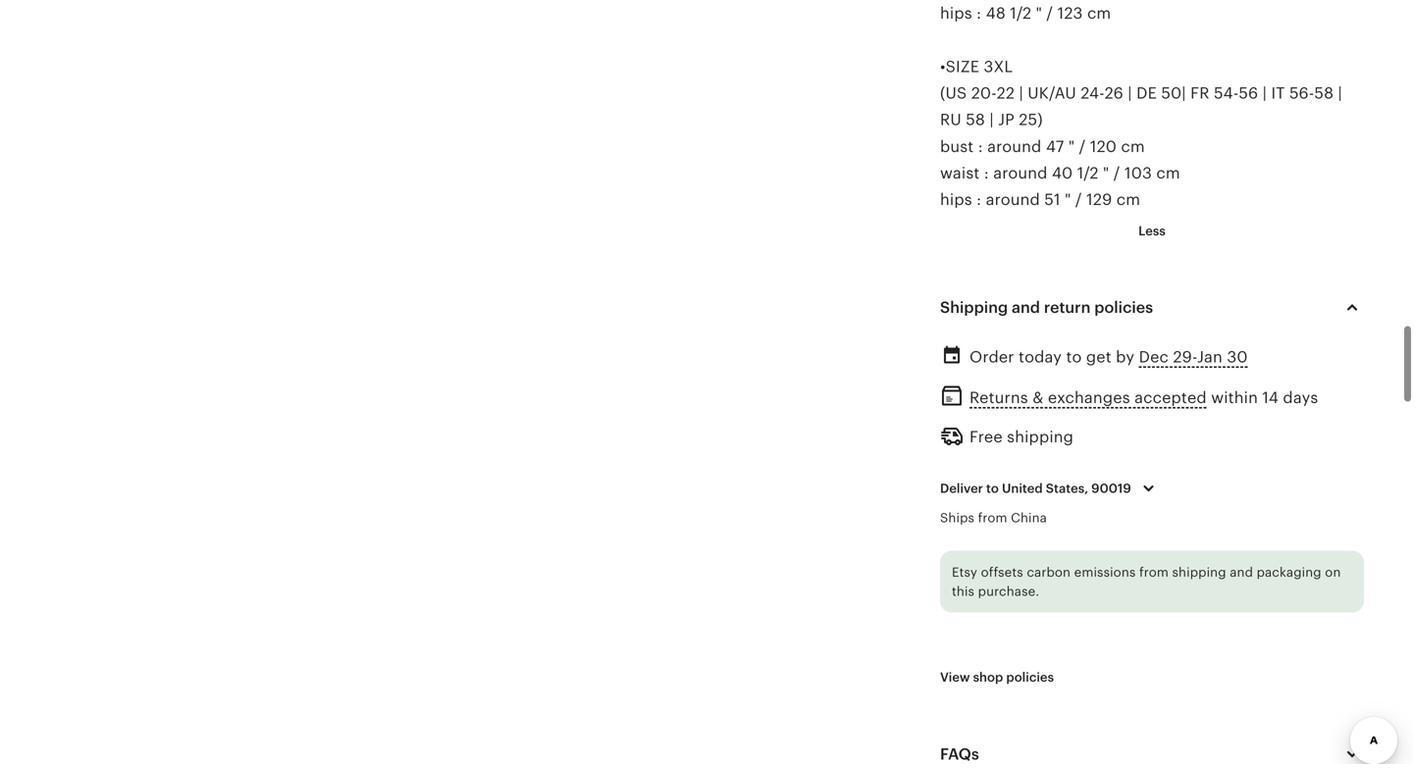 Task type: locate. For each thing, give the bounding box(es) containing it.
return
[[1044, 299, 1091, 317], [1119, 432, 1157, 447]]

from down any
[[978, 511, 1008, 526]]

1 horizontal spatial is
[[1134, 468, 1144, 483]]

0 vertical spatial return
[[1044, 299, 1091, 317]]

shipping
[[1007, 428, 1074, 446], [1161, 432, 1215, 447], [1172, 565, 1227, 580]]

the right if
[[1007, 450, 1027, 465]]

united
[[1002, 482, 1043, 496]]

0 horizontal spatial from
[[978, 511, 1008, 526]]

0 horizontal spatial return
[[1044, 299, 1091, 317]]

deliver
[[940, 482, 983, 496]]

" right 47
[[1069, 138, 1075, 155]]

| left it
[[1263, 84, 1267, 102]]

get
[[1086, 349, 1112, 366]]

is down the returned
[[1134, 468, 1144, 483]]

0 vertical spatial and
[[1012, 299, 1040, 317]]

policies
[[1095, 299, 1153, 317], [1006, 670, 1054, 685]]

is
[[1062, 450, 1071, 465], [1134, 468, 1144, 483]]

buyer
[[1095, 468, 1131, 483]]

: right waist
[[984, 164, 989, 182]]

0 vertical spatial in
[[1157, 450, 1168, 465]]

0 horizontal spatial 1/2
[[1010, 4, 1032, 22]]

returned
[[1099, 450, 1153, 465]]

policies inside button
[[1006, 670, 1054, 685]]

29-
[[1173, 349, 1197, 366]]

1 vertical spatial and
[[1230, 565, 1253, 580]]

around up 51
[[993, 164, 1048, 182]]

0 horizontal spatial to
[[986, 482, 999, 496]]

return inside buyers are responsible for return shipping costs. if the item is not returned in its original condition, the buyer is responsible for any loss in value.
[[1119, 432, 1157, 447]]

hips : 48 1/2 " / 123 cm
[[940, 4, 1111, 22]]

jp
[[998, 111, 1015, 129]]

and inside the etsy offsets carbon emissions from shipping and packaging on this purchase.
[[1230, 565, 1253, 580]]

from right emissions
[[1139, 565, 1169, 580]]

this
[[952, 584, 975, 599]]

1 vertical spatial for
[[954, 486, 971, 501]]

free
[[970, 428, 1003, 446]]

1 horizontal spatial in
[[1157, 450, 1168, 465]]

129
[[1087, 191, 1112, 209]]

shipping left packaging
[[1172, 565, 1227, 580]]

ru
[[940, 111, 962, 129]]

shipping up its
[[1161, 432, 1215, 447]]

return up the today
[[1044, 299, 1091, 317]]

24-
[[1081, 84, 1105, 102]]

cm
[[1087, 4, 1111, 22], [1121, 138, 1145, 155], [1157, 164, 1181, 182], [1117, 191, 1141, 209]]

14
[[1263, 389, 1279, 407]]

0 horizontal spatial responsible
[[1022, 432, 1095, 447]]

policies up by
[[1095, 299, 1153, 317]]

47
[[1046, 138, 1064, 155]]

to left get
[[1066, 349, 1082, 366]]

26
[[1105, 84, 1124, 102]]

58
[[1315, 84, 1334, 102], [966, 111, 985, 129]]

/ left 123
[[1047, 4, 1053, 22]]

exchanges
[[1048, 389, 1130, 407]]

51
[[1045, 191, 1061, 209]]

it
[[1271, 84, 1285, 102]]

return up the returned
[[1119, 432, 1157, 447]]

0 horizontal spatial is
[[1062, 450, 1071, 465]]

1 vertical spatial from
[[1139, 565, 1169, 580]]

hips down waist
[[940, 191, 972, 209]]

and up the today
[[1012, 299, 1040, 317]]

0 horizontal spatial in
[[1028, 486, 1040, 501]]

cm down 103
[[1117, 191, 1141, 209]]

1 vertical spatial to
[[986, 482, 999, 496]]

1/2 right 48
[[1010, 4, 1032, 22]]

" left 123
[[1036, 4, 1042, 22]]

cm right 123
[[1087, 4, 1111, 22]]

condition,
[[1005, 468, 1068, 483]]

shipping and return policies
[[940, 299, 1153, 317]]

cm right 103
[[1157, 164, 1181, 182]]

1 horizontal spatial for
[[1098, 432, 1116, 447]]

/ left 120 at the right top of page
[[1079, 138, 1086, 155]]

by
[[1116, 349, 1135, 366]]

0 horizontal spatial 58
[[966, 111, 985, 129]]

for up the returned
[[1098, 432, 1116, 447]]

from
[[978, 511, 1008, 526], [1139, 565, 1169, 580]]

| right 26
[[1128, 84, 1132, 102]]

view
[[940, 670, 970, 685]]

/ left 129
[[1076, 191, 1082, 209]]

and inside dropdown button
[[1012, 299, 1040, 317]]

around left 51
[[986, 191, 1040, 209]]

: right the "bust"
[[978, 138, 983, 155]]

in
[[1157, 450, 1168, 465], [1028, 486, 1040, 501]]

0 vertical spatial policies
[[1095, 299, 1153, 317]]

today
[[1019, 349, 1062, 366]]

1 horizontal spatial return
[[1119, 432, 1157, 447]]

packaging
[[1257, 565, 1322, 580]]

1 horizontal spatial 58
[[1315, 84, 1334, 102]]

to left loss
[[986, 482, 999, 496]]

1 horizontal spatial 1/2
[[1077, 164, 1099, 182]]

" down 120 at the right top of page
[[1103, 164, 1109, 182]]

0 horizontal spatial and
[[1012, 299, 1040, 317]]

0 vertical spatial responsible
[[1022, 432, 1095, 447]]

1 horizontal spatial the
[[1071, 468, 1092, 483]]

1 vertical spatial return
[[1119, 432, 1157, 447]]

free shipping
[[970, 428, 1074, 446]]

less
[[1139, 224, 1166, 238]]

1 vertical spatial in
[[1028, 486, 1040, 501]]

days
[[1283, 389, 1319, 407]]

order
[[970, 349, 1015, 366]]

hips left 48
[[940, 4, 972, 22]]

1/2 right the 40
[[1077, 164, 1099, 182]]

90019
[[1092, 482, 1131, 496]]

1 horizontal spatial responsible
[[1148, 468, 1220, 483]]

•size
[[940, 58, 980, 75]]

58 right ru
[[966, 111, 985, 129]]

1 horizontal spatial policies
[[1095, 299, 1153, 317]]

0 horizontal spatial for
[[954, 486, 971, 501]]

shipping
[[940, 299, 1008, 317]]

1 vertical spatial hips
[[940, 191, 972, 209]]

buyers are responsible for return shipping costs. if the item is not returned in its original condition, the buyer is responsible for any loss in value.
[[954, 432, 1220, 501]]

faqs button
[[923, 731, 1382, 765]]

0 vertical spatial hips
[[940, 4, 972, 22]]

and left packaging
[[1230, 565, 1253, 580]]

the down not
[[1071, 468, 1092, 483]]

1 horizontal spatial from
[[1139, 565, 1169, 580]]

not
[[1075, 450, 1096, 465]]

1 hips from the top
[[940, 4, 972, 22]]

policies right the shop
[[1006, 670, 1054, 685]]

is left not
[[1062, 450, 1071, 465]]

20-
[[971, 84, 997, 102]]

its
[[1171, 450, 1186, 465]]

for
[[1098, 432, 1116, 447], [954, 486, 971, 501]]

shipping inside the etsy offsets carbon emissions from shipping and packaging on this purchase.
[[1172, 565, 1227, 580]]

to
[[1066, 349, 1082, 366], [986, 482, 999, 496]]

shipping inside buyers are responsible for return shipping costs. if the item is not returned in its original condition, the buyer is responsible for any loss in value.
[[1161, 432, 1215, 447]]

0 vertical spatial 58
[[1315, 84, 1334, 102]]

responsible down its
[[1148, 468, 1220, 483]]

returns
[[970, 389, 1028, 407]]

1/2 inside •size 3xl (us 20-22 | uk/au 24-26 | de 50| fr 54-56 | it 56-58 | ru 58 | jp 25) bust : around 47 " / 120 cm waist : around 40 1/2 " / 103 cm hips : around 51 " / 129 cm
[[1077, 164, 1099, 182]]

shipping for and
[[1172, 565, 1227, 580]]

58 right it
[[1315, 84, 1334, 102]]

0 horizontal spatial the
[[1007, 450, 1027, 465]]

responsible up item at the bottom of the page
[[1022, 432, 1095, 447]]

in down condition,
[[1028, 486, 1040, 501]]

1 horizontal spatial to
[[1066, 349, 1082, 366]]

view shop policies button
[[926, 660, 1069, 696]]

waist
[[940, 164, 980, 182]]

1/2
[[1010, 4, 1032, 22], [1077, 164, 1099, 182]]

0 vertical spatial the
[[1007, 450, 1027, 465]]

within 14 days
[[1207, 389, 1319, 407]]

/
[[1047, 4, 1053, 22], [1079, 138, 1086, 155], [1114, 164, 1120, 182], [1076, 191, 1082, 209]]

in left its
[[1157, 450, 1168, 465]]

0 horizontal spatial policies
[[1006, 670, 1054, 685]]

2 hips from the top
[[940, 191, 972, 209]]

hips inside •size 3xl (us 20-22 | uk/au 24-26 | de 50| fr 54-56 | it 56-58 | ru 58 | jp 25) bust : around 47 " / 120 cm waist : around 40 1/2 " / 103 cm hips : around 51 " / 129 cm
[[940, 191, 972, 209]]

faqs
[[940, 746, 979, 763]]

1 vertical spatial 1/2
[[1077, 164, 1099, 182]]

1 vertical spatial 58
[[966, 111, 985, 129]]

responsible
[[1022, 432, 1095, 447], [1148, 468, 1220, 483]]

56-
[[1290, 84, 1315, 102]]

if
[[995, 450, 1003, 465]]

for left any
[[954, 486, 971, 501]]

buyers
[[954, 432, 996, 447]]

around down the jp
[[988, 138, 1042, 155]]

1 vertical spatial policies
[[1006, 670, 1054, 685]]

1 horizontal spatial and
[[1230, 565, 1253, 580]]



Task type: vqa. For each thing, say whether or not it's contained in the screenshot.
top '5.0'
no



Task type: describe. For each thing, give the bounding box(es) containing it.
•size 3xl (us 20-22 | uk/au 24-26 | de 50| fr 54-56 | it 56-58 | ru 58 | jp 25) bust : around 47 " / 120 cm waist : around 40 1/2 " / 103 cm hips : around 51 " / 129 cm
[[940, 58, 1343, 209]]

costs.
[[954, 450, 991, 465]]

returns & exchanges accepted button
[[970, 384, 1207, 412]]

less button
[[1124, 213, 1181, 249]]

accepted
[[1135, 389, 1207, 407]]

returns & exchanges accepted
[[970, 389, 1207, 407]]

" right 51
[[1065, 191, 1071, 209]]

| right 56-
[[1338, 84, 1343, 102]]

emissions
[[1074, 565, 1136, 580]]

carbon
[[1027, 565, 1071, 580]]

states,
[[1046, 482, 1089, 496]]

/ left 103
[[1114, 164, 1120, 182]]

3xl
[[984, 58, 1013, 75]]

0 vertical spatial to
[[1066, 349, 1082, 366]]

1 vertical spatial around
[[993, 164, 1048, 182]]

25)
[[1019, 111, 1043, 129]]

1 vertical spatial is
[[1134, 468, 1144, 483]]

dec 29-jan 30 button
[[1139, 343, 1248, 372]]

any
[[975, 486, 997, 501]]

| right the 22
[[1019, 84, 1024, 102]]

2 vertical spatial around
[[986, 191, 1040, 209]]

offsets
[[981, 565, 1023, 580]]

fr
[[1191, 84, 1210, 102]]

0 vertical spatial around
[[988, 138, 1042, 155]]

to inside dropdown button
[[986, 482, 999, 496]]

120
[[1090, 138, 1117, 155]]

54-
[[1214, 84, 1239, 102]]

deliver to united states, 90019
[[940, 482, 1131, 496]]

48
[[986, 4, 1006, 22]]

56
[[1239, 84, 1259, 102]]

item
[[1030, 450, 1058, 465]]

value.
[[1043, 486, 1080, 501]]

order today to get by dec 29-jan 30
[[970, 349, 1248, 366]]

within
[[1211, 389, 1258, 407]]

1 vertical spatial the
[[1071, 468, 1092, 483]]

1 vertical spatial responsible
[[1148, 468, 1220, 483]]

103
[[1125, 164, 1152, 182]]

etsy offsets carbon emissions from shipping and packaging on this purchase.
[[952, 565, 1341, 599]]

0 vertical spatial for
[[1098, 432, 1116, 447]]

0 vertical spatial 1/2
[[1010, 4, 1032, 22]]

china
[[1011, 511, 1047, 526]]

40
[[1052, 164, 1073, 182]]

jan
[[1197, 349, 1223, 366]]

loss
[[1000, 486, 1025, 501]]

50|
[[1161, 84, 1186, 102]]

shipping and return policies button
[[923, 284, 1382, 331]]

etsy
[[952, 565, 978, 580]]

are
[[999, 432, 1019, 447]]

bust
[[940, 138, 974, 155]]

30
[[1227, 349, 1248, 366]]

shipping for costs.
[[1161, 432, 1215, 447]]

shipping up item at the bottom of the page
[[1007, 428, 1074, 446]]

de
[[1137, 84, 1157, 102]]

purchase.
[[978, 584, 1040, 599]]

0 vertical spatial from
[[978, 511, 1008, 526]]

ships
[[940, 511, 975, 526]]

: left 48
[[977, 4, 982, 22]]

on
[[1325, 565, 1341, 580]]

| left the jp
[[990, 111, 994, 129]]

from inside the etsy offsets carbon emissions from shipping and packaging on this purchase.
[[1139, 565, 1169, 580]]

: down waist
[[977, 191, 982, 209]]

original
[[954, 468, 1001, 483]]

shop
[[973, 670, 1003, 685]]

0 vertical spatial is
[[1062, 450, 1071, 465]]

dec
[[1139, 349, 1169, 366]]

uk/au
[[1028, 84, 1077, 102]]

&
[[1033, 389, 1044, 407]]

ships from china
[[940, 511, 1047, 526]]

123
[[1058, 4, 1083, 22]]

return inside shipping and return policies dropdown button
[[1044, 299, 1091, 317]]

deliver to united states, 90019 button
[[926, 468, 1176, 510]]

view shop policies
[[940, 670, 1054, 685]]

cm up 103
[[1121, 138, 1145, 155]]

(us
[[940, 84, 967, 102]]

22
[[997, 84, 1015, 102]]

policies inside dropdown button
[[1095, 299, 1153, 317]]



